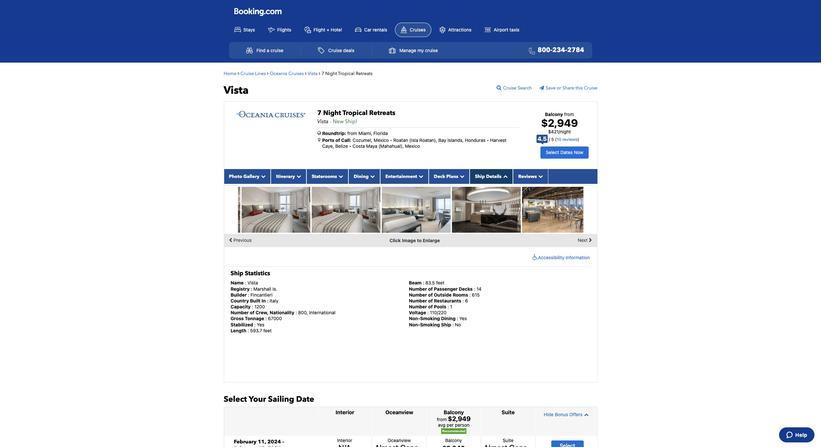 Task type: describe. For each thing, give the bounding box(es) containing it.
image
[[402, 238, 416, 243]]

rooms
[[453, 292, 469, 298]]

attractions
[[449, 27, 472, 32]]

balcony for balcony from $2,949 avg per person
[[444, 410, 464, 416]]

: left no
[[453, 322, 454, 328]]

suite image
[[382, 187, 451, 233]]

chevron up image
[[502, 174, 508, 179]]

: down built
[[252, 304, 253, 310]]

deck plans
[[434, 173, 459, 180]]

next
[[578, 237, 589, 243]]

search image
[[497, 85, 504, 90]]

stays
[[244, 27, 255, 32]]

0 vertical spatial interior
[[336, 410, 355, 416]]

crew,
[[256, 310, 269, 316]]

chevron left image
[[229, 236, 232, 245]]

manage
[[400, 48, 417, 53]]

manage my cruise button
[[382, 44, 446, 57]]

harvest
[[491, 137, 507, 143]]

(isla
[[410, 137, 419, 143]]

select for select          dates now
[[546, 150, 560, 155]]

click image to enlarge
[[390, 238, 440, 243]]

balcony from $2,949 $421 / night
[[542, 111, 579, 134]]

gross
[[231, 316, 244, 322]]

previous link
[[228, 236, 252, 245]]

yes for statistics
[[257, 322, 265, 328]]

save or share this cruise
[[546, 85, 598, 91]]

vista main content
[[101, 66, 601, 448]]

photo gallery image thumbnails navigation
[[224, 234, 598, 247]]

accessibility
[[539, 255, 565, 260]]

dining button
[[349, 169, 381, 184]]

roundtrip:
[[323, 130, 347, 136]]

615
[[472, 292, 480, 298]]

airport taxis link
[[480, 23, 525, 37]]

click
[[390, 238, 401, 243]]

angle right image for vista
[[319, 71, 321, 76]]

+
[[327, 27, 330, 32]]

vista link
[[308, 70, 319, 77]]

home link
[[224, 70, 237, 77]]

cozumel,
[[353, 137, 373, 143]]

angle right image for oceania cruises
[[305, 71, 307, 76]]

accessibility information link
[[531, 255, 590, 261]]

: left marshall
[[251, 286, 252, 292]]

chevron down image for deck plans
[[459, 174, 465, 179]]

home
[[224, 70, 237, 77]]

1 horizontal spatial mexico
[[405, 143, 421, 149]]

ship inside beam : 83.5 feet number of passenger decks : 14 number of outside rooms : 615 number of restaurants : 6 number of pools : 1 voltage : 110/220 non-smoking dining : yes non-smoking ship : no
[[442, 322, 452, 328]]

name
[[231, 280, 244, 286]]

: left 593.7
[[248, 328, 249, 334]]

1 horizontal spatial •
[[390, 137, 393, 143]]

no
[[455, 322, 462, 328]]

fincantieri
[[251, 292, 273, 298]]

chevron up image
[[583, 413, 589, 417]]

oceania cruises image
[[236, 110, 306, 118]]

deck
[[434, 173, 446, 180]]

cruise right this
[[585, 85, 598, 91]]

tropical for 7 night tropical retreats vista - new ship!
[[343, 108, 368, 117]]

voltage
[[409, 310, 427, 316]]

83.5
[[426, 280, 435, 286]]

2 horizontal spatial •
[[487, 137, 489, 143]]

flight
[[314, 27, 326, 32]]

date
[[296, 394, 315, 405]]

deals
[[344, 48, 355, 53]]

costa
[[353, 143, 365, 149]]

my
[[418, 48, 424, 53]]

entertainment
[[386, 173, 418, 180]]

110/220
[[430, 310, 447, 316]]

chevron right image
[[589, 236, 593, 245]]

find a cruise
[[257, 48, 284, 53]]

balcony
[[546, 111, 564, 117]]

cruise for find a cruise
[[271, 48, 284, 53]]

accessibility information
[[539, 255, 590, 260]]

italy
[[270, 298, 279, 304]]

roatan
[[394, 137, 409, 143]]

: up no
[[457, 316, 459, 322]]

avg
[[438, 423, 446, 428]]

hide
[[544, 412, 554, 418]]

ship details button
[[470, 169, 514, 184]]

$2,949 for $2,949
[[542, 117, 579, 129]]

cruise for cruise lines
[[241, 70, 254, 77]]

passenger
[[434, 286, 458, 292]]

flight + hotel
[[314, 27, 342, 32]]

7 for 7 night tropical retreats vista - new ship!
[[318, 108, 322, 117]]

length
[[231, 328, 247, 334]]

new
[[333, 118, 344, 125]]

cruises link
[[395, 23, 432, 37]]

ship details
[[476, 173, 502, 180]]

miami,
[[359, 130, 373, 136]]

vista down home
[[224, 83, 249, 98]]

: left 800,
[[296, 310, 297, 316]]

retreats for 7 night tropical retreats vista - new ship!
[[370, 108, 396, 117]]

florida
[[374, 130, 388, 136]]

cozumel, mexico • roatan (isla roatan), bay islands, honduras •
[[353, 137, 489, 143]]

1 vertical spatial interior
[[338, 438, 353, 444]]

0 horizontal spatial •
[[350, 143, 352, 149]]

restaurants
[[434, 298, 462, 304]]

10
[[557, 137, 562, 142]]

maya
[[367, 143, 378, 149]]

(
[[556, 137, 557, 142]]

information
[[566, 255, 590, 260]]

aquamar spa: reception image
[[452, 187, 521, 233]]

artist loft image
[[523, 187, 591, 233]]

save
[[546, 85, 556, 91]]

roundtrip: from miami, florida
[[323, 130, 388, 136]]

gallery
[[244, 173, 260, 180]]

hide bonus offers
[[544, 412, 583, 418]]

cruise for cruise search
[[504, 85, 517, 91]]

dining inside beam : 83.5 feet number of passenger decks : 14 number of outside rooms : 615 number of restaurants : 6 number of pools : 1 voltage : 110/220 non-smoking dining : yes non-smoking ship : no
[[442, 316, 456, 322]]

feet inside ship statistics name : vista registry : marshall is. builder : fincantieri country built in : italy capacity : 1200 number of crew, nationality : 800, international gross tonnage : 67000 stabilized : yes length : 593.7 feet
[[264, 328, 272, 334]]

select          dates now
[[546, 150, 584, 155]]

0 vertical spatial oceanview
[[386, 410, 414, 416]]

marshall
[[254, 286, 272, 292]]

find a cruise link
[[239, 44, 291, 57]]

800-
[[538, 46, 553, 54]]

previous
[[232, 237, 252, 243]]

: left the 1
[[448, 304, 449, 310]]

builder
[[231, 292, 247, 298]]

costa maya (mahahual), mexico
[[352, 143, 421, 149]]

800-234-2784 link
[[527, 46, 585, 55]]

: right in
[[267, 298, 269, 304]]

caye,
[[323, 143, 334, 149]]

hotel
[[331, 27, 342, 32]]

yes for :
[[460, 316, 467, 322]]

chevron down image for staterooms
[[337, 174, 344, 179]]

: right builder
[[248, 292, 250, 298]]

-
[[330, 118, 332, 125]]

february
[[234, 439, 257, 446]]



Task type: vqa. For each thing, say whether or not it's contained in the screenshot.
Find a cruise cruise
yes



Task type: locate. For each thing, give the bounding box(es) containing it.
0 vertical spatial night
[[326, 70, 337, 77]]

sailing
[[268, 394, 294, 405]]

angle right image
[[267, 71, 269, 76], [319, 71, 321, 76]]

yes up 593.7
[[257, 322, 265, 328]]

country
[[231, 298, 249, 304]]

$2,949 for from
[[448, 415, 471, 423]]

0 horizontal spatial /
[[549, 137, 551, 142]]

of inside ship statistics name : vista registry : marshall is. builder : fincantieri country built in : italy capacity : 1200 number of crew, nationality : 800, international gross tonnage : 67000 stabilized : yes length : 593.7 feet
[[250, 310, 255, 316]]

$2,949 up recommended image
[[448, 415, 471, 423]]

1 vertical spatial /
[[549, 137, 551, 142]]

feet
[[437, 280, 445, 286], [264, 328, 272, 334]]

balcony inside balcony from $2,949 avg per person
[[444, 410, 464, 416]]

built
[[250, 298, 261, 304]]

ship
[[476, 173, 485, 180], [231, 270, 244, 278], [442, 322, 452, 328]]

1 vertical spatial $2,949
[[448, 415, 471, 423]]

night up -
[[324, 108, 341, 117]]

1 horizontal spatial dining
[[442, 316, 456, 322]]

from
[[565, 111, 575, 117], [348, 130, 358, 136], [437, 417, 447, 423]]

rentals
[[373, 27, 388, 32]]

1 vertical spatial ship
[[231, 270, 244, 278]]

wheelchair image
[[531, 255, 539, 261]]

angle right image for cruise lines
[[267, 71, 269, 76]]

chevron down image for entertainment
[[418, 174, 424, 179]]

chevron down image inside reviews dropdown button
[[537, 174, 544, 179]]

1 horizontal spatial angle right image
[[319, 71, 321, 76]]

chevron down image for reviews
[[537, 174, 544, 179]]

0 vertical spatial suite
[[502, 410, 515, 416]]

: down 'tonnage'
[[255, 322, 256, 328]]

•
[[390, 137, 393, 143], [487, 137, 489, 143], [350, 143, 352, 149]]

0 vertical spatial select
[[546, 150, 560, 155]]

1 vertical spatial cruises
[[289, 70, 304, 77]]

ship inside ship statistics name : vista registry : marshall is. builder : fincantieri country built in : italy capacity : 1200 number of crew, nationality : 800, international gross tonnage : 67000 stabilized : yes length : 593.7 feet
[[231, 270, 244, 278]]

photo gallery
[[229, 173, 260, 180]]

mexico down "(isla"
[[405, 143, 421, 149]]

cruise lines link
[[241, 70, 266, 77]]

1 vertical spatial 7
[[318, 108, 322, 117]]

vista left -
[[318, 118, 329, 125]]

$2,949 inside balcony from $2,949 avg per person
[[448, 415, 471, 423]]

oceanview image
[[242, 187, 311, 233]]

angle right image for home
[[238, 71, 240, 76]]

0 vertical spatial cruises
[[410, 27, 426, 32]]

cruise right my
[[425, 48, 438, 53]]

1 horizontal spatial angle right image
[[305, 71, 307, 76]]

1 vertical spatial mexico
[[405, 143, 421, 149]]

interior
[[336, 410, 355, 416], [338, 438, 353, 444]]

0 horizontal spatial from
[[348, 130, 358, 136]]

2 cruise from the left
[[425, 48, 438, 53]]

• up (mahahual),
[[390, 137, 393, 143]]

/ inside balcony from $2,949 $421 / night
[[559, 129, 561, 134]]

ship statistics name : vista registry : marshall is. builder : fincantieri country built in : italy capacity : 1200 number of crew, nationality : 800, international gross tonnage : 67000 stabilized : yes length : 593.7 feet
[[231, 270, 336, 334]]

feet right 593.7
[[264, 328, 272, 334]]

select your sailing date
[[224, 394, 315, 405]]

feet up passenger
[[437, 280, 445, 286]]

5 chevron down image from the left
[[537, 174, 544, 179]]

0 vertical spatial 7
[[322, 70, 325, 77]]

cruise left lines
[[241, 70, 254, 77]]

car rentals
[[365, 27, 388, 32]]

feet inside beam : 83.5 feet number of passenger decks : 14 number of outside rooms : 615 number of restaurants : 6 number of pools : 1 voltage : 110/220 non-smoking dining : yes non-smoking ship : no
[[437, 280, 445, 286]]

find
[[257, 48, 266, 53]]

beam
[[409, 280, 422, 286]]

oceania
[[270, 70, 288, 77]]

dining up no
[[442, 316, 456, 322]]

0 vertical spatial non-
[[409, 316, 421, 322]]

: left 615
[[470, 292, 471, 298]]

offers
[[570, 412, 583, 418]]

or
[[557, 85, 562, 91]]

0 vertical spatial /
[[559, 129, 561, 134]]

dates
[[561, 150, 573, 155]]

0 horizontal spatial feet
[[264, 328, 272, 334]]

1 angle right image from the left
[[267, 71, 269, 76]]

number inside ship statistics name : vista registry : marshall is. builder : fincantieri country built in : italy capacity : 1200 number of crew, nationality : 800, international gross tonnage : 67000 stabilized : yes length : 593.7 feet
[[231, 310, 249, 316]]

search
[[518, 85, 532, 91]]

0 vertical spatial tropical
[[338, 70, 355, 77]]

from for $2,949
[[565, 111, 575, 117]]

from left the per
[[437, 417, 447, 423]]

0 horizontal spatial mexico
[[374, 137, 389, 143]]

cruises inside vista main content
[[289, 70, 304, 77]]

1 vertical spatial suite
[[503, 438, 514, 444]]

1 horizontal spatial from
[[437, 417, 447, 423]]

0 vertical spatial feet
[[437, 280, 445, 286]]

honduras
[[465, 137, 486, 143]]

from right "balcony"
[[565, 111, 575, 117]]

yes inside ship statistics name : vista registry : marshall is. builder : fincantieri country built in : italy capacity : 1200 number of crew, nationality : 800, international gross tonnage : 67000 stabilized : yes length : 593.7 feet
[[257, 322, 265, 328]]

chevron down image inside dining dropdown button
[[369, 174, 375, 179]]

balcony from $2,949 avg per person
[[437, 410, 471, 428]]

1 vertical spatial yes
[[257, 322, 265, 328]]

67000
[[268, 316, 282, 322]]

0 horizontal spatial $2,949
[[448, 415, 471, 423]]

chevron down image
[[295, 174, 302, 179], [459, 174, 465, 179]]

angle right image left "7 night tropical retreats"
[[319, 71, 321, 76]]

enlarge
[[423, 238, 440, 243]]

1 vertical spatial retreats
[[370, 108, 396, 117]]

international
[[309, 310, 336, 316]]

night for 7 night tropical retreats
[[326, 70, 337, 77]]

ship left no
[[442, 322, 452, 328]]

2 smoking from the top
[[421, 322, 440, 328]]

cruises left vista link
[[289, 70, 304, 77]]

airport taxis
[[494, 27, 520, 32]]

cruise right a
[[271, 48, 284, 53]]

recommended image
[[442, 429, 467, 435]]

hide bonus offers link
[[538, 409, 596, 421]]

1 horizontal spatial select
[[546, 150, 560, 155]]

balcony
[[444, 410, 464, 416], [446, 438, 463, 444]]

chevron down image left 'staterooms'
[[295, 174, 302, 179]]

tropical down deals
[[338, 70, 355, 77]]

roatan),
[[420, 137, 438, 143]]

vista
[[308, 70, 318, 77], [224, 83, 249, 98], [318, 118, 329, 125], [248, 280, 258, 286]]

0 vertical spatial mexico
[[374, 137, 389, 143]]

: left "110/220"
[[428, 310, 429, 316]]

1 smoking from the top
[[421, 316, 440, 322]]

1 vertical spatial from
[[348, 130, 358, 136]]

from for from
[[437, 417, 447, 423]]

1 vertical spatial night
[[324, 108, 341, 117]]

1 vertical spatial select
[[224, 394, 247, 405]]

now
[[575, 150, 584, 155]]

dining down costa
[[354, 173, 369, 180]]

2 non- from the top
[[409, 322, 421, 328]]

2 chevron down image from the left
[[459, 174, 465, 179]]

night right vista link
[[326, 70, 337, 77]]

0 horizontal spatial chevron down image
[[295, 174, 302, 179]]

1 vertical spatial tropical
[[343, 108, 368, 117]]

cruises inside the cruises link
[[410, 27, 426, 32]]

0 vertical spatial from
[[565, 111, 575, 117]]

0 vertical spatial $2,949
[[542, 117, 579, 129]]

• left harvest on the right of page
[[487, 137, 489, 143]]

1 horizontal spatial ship
[[442, 322, 452, 328]]

from inside balcony from $2,949 $421 / night
[[565, 111, 575, 117]]

reviews
[[519, 173, 537, 180]]

0 vertical spatial yes
[[460, 316, 467, 322]]

1 vertical spatial oceanview
[[388, 438, 411, 444]]

800-234-2784
[[538, 46, 585, 54]]

14
[[477, 286, 482, 292]]

cruise lines
[[241, 70, 266, 77]]

: left 83.5
[[423, 280, 425, 286]]

: up registry
[[245, 280, 246, 286]]

chevron down image for itinerary
[[295, 174, 302, 179]]

cruise search
[[504, 85, 532, 91]]

decks
[[459, 286, 473, 292]]

1 horizontal spatial chevron down image
[[459, 174, 465, 179]]

2 chevron down image from the left
[[337, 174, 344, 179]]

7 night tropical retreats
[[322, 70, 373, 77]]

0 horizontal spatial select
[[224, 394, 247, 405]]

7 for 7 night tropical retreats
[[322, 70, 325, 77]]

lines
[[255, 70, 266, 77]]

1 chevron down image from the left
[[295, 174, 302, 179]]

stays link
[[229, 23, 261, 37]]

11,
[[258, 439, 266, 446]]

0 vertical spatial retreats
[[356, 70, 373, 77]]

angle right image right lines
[[267, 71, 269, 76]]

/ left 5
[[549, 137, 551, 142]]

globe image
[[318, 131, 322, 135]]

0 horizontal spatial cruises
[[289, 70, 304, 77]]

1 horizontal spatial cruises
[[410, 27, 426, 32]]

–
[[283, 439, 285, 446]]

ship!
[[345, 118, 358, 125]]

angle right image
[[238, 71, 240, 76], [305, 71, 307, 76]]

0 vertical spatial dining
[[354, 173, 369, 180]]

cruise inside travel menu navigation
[[329, 48, 342, 53]]

cruise left deals
[[329, 48, 342, 53]]

select
[[546, 150, 560, 155], [224, 394, 247, 405]]

vista inside ship statistics name : vista registry : marshall is. builder : fincantieri country built in : italy capacity : 1200 number of crew, nationality : 800, international gross tonnage : 67000 stabilized : yes length : 593.7 feet
[[248, 280, 258, 286]]

1 horizontal spatial yes
[[460, 316, 467, 322]]

$2,949 up 4.5 / 5 ( 10 reviews )
[[542, 117, 579, 129]]

: left 14
[[474, 286, 476, 292]]

retreats
[[356, 70, 373, 77], [370, 108, 396, 117]]

select down 5
[[546, 150, 560, 155]]

cruise search link
[[497, 85, 539, 91]]

ship left details on the top right
[[476, 173, 485, 180]]

mexico down florida
[[374, 137, 389, 143]]

vista inside '7 night tropical retreats vista - new ship!'
[[318, 118, 329, 125]]

photo
[[229, 173, 242, 180]]

2 angle right image from the left
[[319, 71, 321, 76]]

1 horizontal spatial feet
[[437, 280, 445, 286]]

oceanview
[[386, 410, 414, 416], [388, 438, 411, 444]]

next link
[[578, 236, 594, 245]]

night
[[326, 70, 337, 77], [324, 108, 341, 117]]

non-
[[409, 316, 421, 322], [409, 322, 421, 328]]

3 chevron down image from the left
[[369, 174, 375, 179]]

tropical up ship! at the top of page
[[343, 108, 368, 117]]

call:
[[342, 137, 352, 143]]

manage my cruise
[[400, 48, 438, 53]]

reviews
[[563, 137, 578, 142]]

plans
[[447, 173, 459, 180]]

2 vertical spatial ship
[[442, 322, 452, 328]]

chevron down image inside photo gallery dropdown button
[[260, 174, 266, 179]]

select for select your sailing date
[[224, 394, 247, 405]]

staterooms button
[[307, 169, 349, 184]]

7 inside '7 night tropical retreats vista - new ship!'
[[318, 108, 322, 117]]

car rentals link
[[350, 23, 393, 37]]

yes up no
[[460, 316, 467, 322]]

cruise for cruise deals
[[329, 48, 342, 53]]

details
[[487, 173, 502, 180]]

chevron down image inside deck plans dropdown button
[[459, 174, 465, 179]]

2 horizontal spatial from
[[565, 111, 575, 117]]

tropical inside '7 night tropical retreats vista - new ship!'
[[343, 108, 368, 117]]

yes
[[460, 316, 467, 322], [257, 322, 265, 328]]

4.5 / 5 ( 10 reviews )
[[538, 136, 580, 142]]

1 vertical spatial non-
[[409, 322, 421, 328]]

paper plane image
[[540, 86, 546, 90]]

entertainment button
[[381, 169, 429, 184]]

4 chevron down image from the left
[[418, 174, 424, 179]]

1 vertical spatial feet
[[264, 328, 272, 334]]

0 horizontal spatial angle right image
[[238, 71, 240, 76]]

5
[[552, 137, 555, 142]]

cruise deals link
[[311, 44, 362, 57]]

night for 7 night tropical retreats vista - new ship!
[[324, 108, 341, 117]]

0 horizontal spatial angle right image
[[267, 71, 269, 76]]

0 vertical spatial balcony
[[444, 410, 464, 416]]

chevron down image inside staterooms dropdown button
[[337, 174, 344, 179]]

cruise left search
[[504, 85, 517, 91]]

belize
[[336, 143, 348, 149]]

nationality
[[270, 310, 295, 316]]

chevron down image inside entertainment dropdown button
[[418, 174, 424, 179]]

1 chevron down image from the left
[[260, 174, 266, 179]]

1 angle right image from the left
[[238, 71, 240, 76]]

1 vertical spatial dining
[[442, 316, 456, 322]]

retreats inside '7 night tropical retreats vista - new ship!'
[[370, 108, 396, 117]]

ship inside 'dropdown button'
[[476, 173, 485, 180]]

balcony for balcony
[[446, 438, 463, 444]]

dining inside dining dropdown button
[[354, 173, 369, 180]]

cruises up manage my cruise
[[410, 27, 426, 32]]

select left your
[[224, 394, 247, 405]]

chevron down image for dining
[[369, 174, 375, 179]]

: left 6
[[463, 298, 464, 304]]

2024
[[268, 439, 281, 446]]

0 horizontal spatial ship
[[231, 270, 244, 278]]

february 11, 2024 –
[[234, 439, 285, 446]]

from inside balcony from $2,949 avg per person
[[437, 417, 447, 423]]

horizons image
[[171, 187, 240, 233]]

2 vertical spatial from
[[437, 417, 447, 423]]

chevron down image inside itinerary dropdown button
[[295, 174, 302, 179]]

vista down "statistics"
[[248, 280, 258, 286]]

your
[[249, 394, 266, 405]]

(mahahual),
[[379, 143, 404, 149]]

7 right vista link
[[322, 70, 325, 77]]

1 vertical spatial smoking
[[421, 322, 440, 328]]

harvest caye, belize
[[323, 137, 507, 149]]

angle right image right home
[[238, 71, 240, 76]]

this
[[576, 85, 583, 91]]

outside
[[434, 292, 452, 298]]

10 reviews link
[[557, 137, 578, 142]]

: down crew,
[[266, 316, 267, 322]]

/ up 4.5 / 5 ( 10 reviews )
[[559, 129, 561, 134]]

chevron down image for photo gallery
[[260, 174, 266, 179]]

• down the call:
[[350, 143, 352, 149]]

retreats for 7 night tropical retreats
[[356, 70, 373, 77]]

0 horizontal spatial cruise
[[271, 48, 284, 53]]

vista right oceania cruises link
[[308, 70, 318, 77]]

booking.com home image
[[234, 8, 282, 16]]

cruise for manage my cruise
[[425, 48, 438, 53]]

0 vertical spatial smoking
[[421, 316, 440, 322]]

balcony image
[[312, 187, 381, 233]]

angle right image left vista link
[[305, 71, 307, 76]]

0 horizontal spatial dining
[[354, 173, 369, 180]]

0 horizontal spatial yes
[[257, 322, 265, 328]]

balcony up the per
[[444, 410, 464, 416]]

7 up globe image
[[318, 108, 322, 117]]

ship for statistics
[[231, 270, 244, 278]]

2 angle right image from the left
[[305, 71, 307, 76]]

1
[[451, 304, 453, 310]]

/ inside 4.5 / 5 ( 10 reviews )
[[549, 137, 551, 142]]

6
[[466, 298, 468, 304]]

1 horizontal spatial cruise
[[425, 48, 438, 53]]

night inside '7 night tropical retreats vista - new ship!'
[[324, 108, 341, 117]]

map marker image
[[318, 138, 321, 142]]

dining
[[354, 173, 369, 180], [442, 316, 456, 322]]

ship for details
[[476, 173, 485, 180]]

chevron down image
[[260, 174, 266, 179], [337, 174, 344, 179], [369, 174, 375, 179], [418, 174, 424, 179], [537, 174, 544, 179]]

0 vertical spatial ship
[[476, 173, 485, 180]]

chevron down image right deck
[[459, 174, 465, 179]]

from up the call:
[[348, 130, 358, 136]]

travel menu navigation
[[229, 42, 593, 59]]

2784
[[568, 46, 585, 54]]

1 horizontal spatial /
[[559, 129, 561, 134]]

yes inside beam : 83.5 feet number of passenger decks : 14 number of outside rooms : 615 number of restaurants : 6 number of pools : 1 voltage : 110/220 non-smoking dining : yes non-smoking ship : no
[[460, 316, 467, 322]]

ship up name
[[231, 270, 244, 278]]

balcony down recommended image
[[446, 438, 463, 444]]

suite
[[502, 410, 515, 416], [503, 438, 514, 444]]

tropical for 7 night tropical retreats
[[338, 70, 355, 77]]

1200
[[255, 304, 265, 310]]

pools
[[434, 304, 447, 310]]

1 vertical spatial balcony
[[446, 438, 463, 444]]

1 non- from the top
[[409, 316, 421, 322]]

2 horizontal spatial ship
[[476, 173, 485, 180]]

cruise inside dropdown button
[[425, 48, 438, 53]]

1 horizontal spatial $2,949
[[542, 117, 579, 129]]

1 cruise from the left
[[271, 48, 284, 53]]



